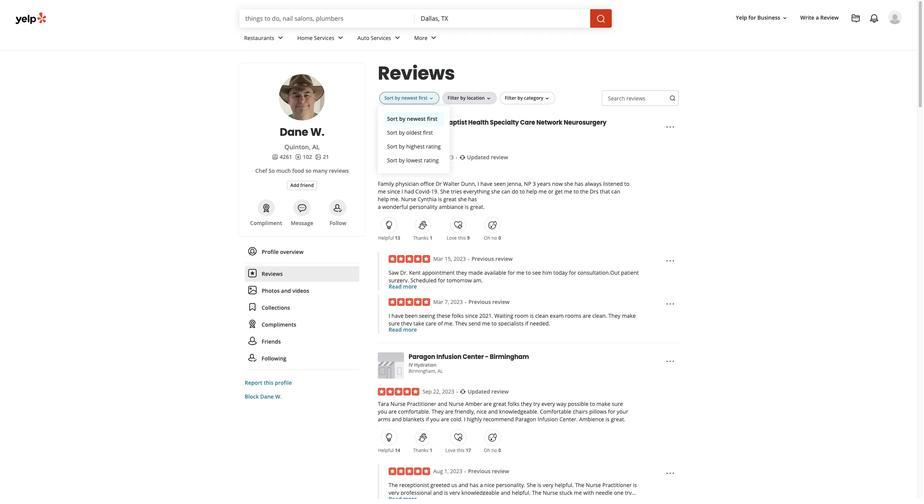 Task type: describe. For each thing, give the bounding box(es) containing it.
tara
[[378, 400, 389, 408]]

are inside the receptionist greeted us and has a nice personality. she is very helpful. the nurse practitioner is very professional and is very knowledgeable and helpful. the nurse stuck me with needle one try she was very good knowledgeable and attentive.infusions. they are top notch in their care and
[[549, 497, 558, 499]]

physician
[[396, 180, 419, 188]]

more inside i have been seeing these folks since 2021. waiting room is clean exam rooms are clean. they make sure they take care of me. they send me to specialists if needed. read more
[[403, 326, 417, 333]]

mar for mar 15, 2023
[[433, 255, 443, 263]]

first for sort by newest first button
[[427, 115, 438, 122]]

friendly,
[[455, 408, 475, 415]]

2 can from the left
[[612, 188, 620, 195]]

15,
[[445, 255, 452, 263]]

she inside the receptionist greeted us and has a nice personality. she is very helpful. the nurse practitioner is very professional and is very knowledgeable and helpful. the nurse stuck me with needle one try she was very good knowledgeable and attentive.infusions. they are top notch in their care and
[[389, 497, 398, 499]]

first for sort by newest first popup button
[[419, 95, 428, 101]]

review up seen at the top of the page
[[491, 154, 508, 161]]

they left "send"
[[455, 320, 467, 327]]

paragon inside paragon infusion center - birmingham iv hydration birmingham, al
[[409, 353, 435, 362]]

thanks for helpful 14
[[413, 447, 429, 454]]

i left had
[[402, 188, 403, 195]]

by for sort by highest rating button
[[399, 143, 405, 150]]

chef  so much food so many reviews
[[255, 167, 349, 174]]

brookwood
[[409, 118, 444, 127]]

since inside i have been seeing these folks since 2021. waiting room is clean exam rooms are clean. they make sure they take care of me. they send me to specialists if needed. read more
[[465, 312, 478, 320]]

stuck
[[560, 489, 573, 497]]

message image
[[298, 204, 307, 213]]

by for "sort by lowest rating" "button"
[[399, 157, 405, 164]]

read inside saw dr. kent appointment they made available for me to see him today for consultation.out patient surgery. scheduled for tomorrow am. read more
[[389, 283, 402, 290]]

photos element
[[315, 153, 329, 161]]

business
[[758, 14, 781, 21]]

none field near
[[421, 14, 584, 23]]

send
[[469, 320, 481, 327]]

she down seen at the top of the page
[[491, 188, 500, 195]]

cynthia
[[418, 196, 437, 203]]

previous for since
[[469, 298, 491, 306]]

a inside family physician office dr walter dunn, i have seen jenna, np 3 years now she has always listened to me since i had covid-19. she tries everything she can do to help me or get me  to the drs that can help me. nurse cynthia is great she has a wonderful personality ambiance is great.
[[378, 203, 381, 211]]

filter by location button
[[443, 92, 497, 104]]

search image inside region
[[670, 95, 676, 101]]

me inside saw dr. kent appointment they made available for me to see him today for consultation.out patient surgery. scheduled for tomorrow am. read more
[[517, 269, 525, 277]]

to right do
[[520, 188, 525, 195]]

and down greeted
[[433, 489, 443, 497]]

w. inside dane w. quinton, al
[[310, 125, 324, 140]]

thanks for helpful 13
[[413, 235, 429, 241]]

2021.
[[479, 312, 493, 320]]

updated for center
[[468, 388, 490, 395]]

or
[[548, 188, 554, 195]]

lowest
[[406, 157, 423, 164]]

0 for 17
[[498, 447, 501, 454]]

24 following v2 image
[[248, 353, 257, 363]]

to inside i have been seeing these folks since 2021. waiting room is clean exam rooms are clean. they make sure they take care of me. they send me to specialists if needed. read more
[[492, 320, 497, 327]]

personality
[[410, 203, 438, 211]]

love for love this 17
[[446, 447, 456, 454]]

sort by lowest rating
[[387, 157, 439, 164]]

ambience
[[579, 416, 604, 423]]

16 update v2 image for baptist
[[459, 154, 466, 160]]

the
[[580, 188, 589, 195]]

0 vertical spatial reviews
[[378, 60, 455, 86]]

nice inside tara nurse practitioner and nurse amber are great folks they try every way possible to make sure you are comfortable. they are friendly, nice and knowledgeable. comfortable chairs pillows for your arms and blankets if you are cold. i highly recommend paragon infusion center. ambience is great.
[[477, 408, 487, 415]]

this for profile
[[264, 379, 273, 386]]

(13 reactions) element
[[395, 235, 400, 241]]

professional
[[401, 489, 432, 497]]

birmingham, inside paragon infusion center - birmingham iv hydration birmingham, al
[[409, 368, 436, 375]]

(9 reactions) element
[[467, 235, 470, 241]]

oh no 0 for love this 17
[[484, 447, 501, 454]]

  text field inside region
[[602, 90, 679, 106]]

me inside i have been seeing these folks since 2021. waiting room is clean exam rooms are clean. they make sure they take care of me. they send me to specialists if needed. read more
[[482, 320, 490, 327]]

very down professional
[[410, 497, 421, 499]]

reviews menu item
[[245, 266, 359, 282]]

2 vertical spatial previous review
[[468, 468, 509, 475]]

infusion inside paragon infusion center - birmingham iv hydration birmingham, al
[[437, 353, 462, 362]]

love for love this 9
[[447, 235, 457, 241]]

so
[[306, 167, 312, 174]]

paragon inside tara nurse practitioner and nurse amber are great folks they try every way possible to make sure you are comfortable. they are friendly, nice and knowledgeable. comfortable chairs pillows for your arms and blankets if you are cold. i highly recommend paragon infusion center. ambience is great.
[[515, 416, 536, 423]]

drs
[[590, 188, 599, 195]]

sort by newest first button
[[380, 92, 440, 104]]

nurse up with
[[586, 482, 601, 489]]

if inside i have been seeing these folks since 2021. waiting room is clean exam rooms are clean. they make sure they take care of me. they send me to specialists if needed. read more
[[525, 320, 528, 327]]

have inside family physician office dr walter dunn, i have seen jenna, np 3 years now she has always listened to me since i had covid-19. she tries everything she can do to help me or get me  to the drs that can help me. nurse cynthia is great she has a wonderful personality ambiance is great.
[[481, 180, 493, 188]]

2023 for oct 13, 2023
[[442, 154, 454, 161]]

very down us
[[450, 489, 460, 497]]

compliments link
[[245, 317, 359, 333]]

make inside i have been seeing these folks since 2021. waiting room is clean exam rooms are clean. they make sure they take care of me. they send me to specialists if needed. read more
[[622, 312, 636, 320]]

folks inside tara nurse practitioner and nurse amber are great folks they try every way possible to make sure you are comfortable. they are friendly, nice and knowledgeable. comfortable chairs pillows for your arms and blankets if you are cold. i highly recommend paragon infusion center. ambience is great.
[[508, 400, 520, 408]]

profile overview link
[[245, 244, 359, 260]]

i inside i have been seeing these folks since 2021. waiting room is clean exam rooms are clean. they make sure they take care of me. they send me to specialists if needed. read more
[[389, 312, 390, 320]]

profile
[[275, 379, 292, 386]]

review up tara nurse practitioner and nurse amber are great folks they try every way possible to make sure you are comfortable. they are friendly, nice and knowledgeable. comfortable chairs pillows for your arms and blankets if you are cold. i highly recommend paragon infusion center. ambience is great.
[[492, 388, 509, 395]]

and left attentive.infusions.
[[476, 497, 485, 499]]

care
[[520, 118, 535, 127]]

more link
[[408, 28, 445, 50]]

2023 for mar 7, 2023
[[451, 298, 463, 306]]

try inside the receptionist greeted us and has a nice personality. she is very helpful. the nurse practitioner is very professional and is very knowledgeable and helpful. the nurse stuck me with needle one try she was very good knowledgeable and attentive.infusions. they are top notch in their care and
[[625, 489, 632, 497]]

maria w. image
[[888, 10, 902, 24]]

oct
[[423, 154, 431, 161]]

home services
[[297, 34, 334, 41]]

write a review
[[801, 14, 839, 21]]

oh for 17
[[484, 447, 490, 454]]

is inside i have been seeing these folks since 2021. waiting room is clean exam rooms are clean. they make sure they take care of me. they send me to specialists if needed. read more
[[530, 312, 534, 320]]

mar 7, 2023
[[433, 298, 463, 306]]

1,
[[444, 468, 449, 475]]

for right the available
[[508, 269, 515, 277]]

region containing brookwood baptist health specialty care network neurosurgery
[[375, 84, 682, 499]]

she inside the receptionist greeted us and has a nice personality. she is very helpful. the nurse practitioner is very professional and is very knowledgeable and helpful. the nurse stuck me with needle one try she was very good knowledgeable and attentive.infusions. they are top notch in their care and
[[527, 482, 536, 489]]

and down one
[[617, 497, 626, 499]]

24 profile v2 image
[[248, 247, 257, 256]]

practitioner inside tara nurse practitioner and nurse amber are great folks they try every way possible to make sure you are comfortable. they are friendly, nice and knowledgeable. comfortable chairs pillows for your arms and blankets if you are cold. i highly recommend paragon infusion center. ambience is great.
[[407, 400, 436, 408]]

restaurants
[[244, 34, 274, 41]]

now
[[552, 180, 563, 188]]

comfortable
[[540, 408, 572, 415]]

seeing
[[419, 312, 435, 320]]

nice inside the receptionist greeted us and has a nice personality. she is very helpful. the nurse practitioner is very professional and is very knowledgeable and helpful. the nurse stuck me with needle one try she was very good knowledgeable and attentive.infusions. they are top notch in their care and
[[484, 482, 495, 489]]

get
[[555, 188, 563, 195]]

brookwood baptist health specialty care network neurosurgery hospitals birmingham, al
[[409, 118, 607, 140]]

1 vertical spatial has
[[468, 196, 477, 203]]

add friend button
[[287, 181, 317, 190]]

follow image
[[333, 204, 343, 213]]

oh no 0 for love this 9
[[484, 235, 501, 241]]

business categories element
[[238, 28, 902, 50]]

waiting
[[495, 312, 513, 320]]

dane w. quinton, al
[[280, 125, 324, 151]]

1 vertical spatial reviews
[[329, 167, 349, 174]]

years
[[537, 180, 551, 188]]

1 vertical spatial help
[[378, 196, 389, 203]]

0 horizontal spatial search image
[[596, 14, 606, 23]]

nurse right tara
[[391, 400, 406, 408]]

review for mar 7, 2023
[[492, 298, 510, 306]]

0 vertical spatial you
[[378, 408, 387, 415]]

user actions element
[[730, 10, 913, 57]]

great. inside family physician office dr walter dunn, i have seen jenna, np 3 years now she has always listened to me since i had covid-19. she tries everything she can do to help me or get me  to the drs that can help me. nurse cynthia is great she has a wonderful personality ambiance is great.
[[470, 203, 485, 211]]

0 horizontal spatial w.
[[275, 393, 282, 400]]

to left the at the top of page
[[574, 188, 579, 195]]

filter by location
[[448, 95, 485, 101]]

very right personality.
[[543, 482, 554, 489]]

home services link
[[291, 28, 351, 50]]

every
[[542, 400, 555, 408]]

0 vertical spatial knowledgeable
[[462, 489, 500, 497]]

covid-
[[416, 188, 431, 195]]

filter by category button
[[500, 92, 555, 104]]

17
[[466, 447, 471, 454]]

2023 for sep 22, 2023
[[442, 388, 455, 395]]

1 menu image from the top
[[666, 256, 675, 266]]

saw
[[389, 269, 399, 277]]

they inside the receptionist greeted us and has a nice personality. she is very helpful. the nurse practitioner is very professional and is very knowledgeable and helpful. the nurse stuck me with needle one try she was very good knowledgeable and attentive.infusions. they are top notch in their care and
[[536, 497, 548, 499]]

14
[[395, 447, 400, 454]]

me down years
[[539, 188, 547, 195]]

0 vertical spatial has
[[575, 180, 584, 188]]

0 horizontal spatial dane
[[260, 393, 274, 400]]

(0 reactions) element for love this 17
[[498, 447, 501, 454]]

-
[[485, 353, 489, 362]]

have inside i have been seeing these folks since 2021. waiting room is clean exam rooms are clean. they make sure they take care of me. they send me to specialists if needed. read more
[[392, 312, 404, 320]]

highest
[[406, 143, 425, 150]]

more
[[414, 34, 428, 41]]

sep 22, 2023
[[423, 388, 455, 395]]

nurse up friendly,
[[449, 400, 464, 408]]

me down the family
[[378, 188, 386, 195]]

sort by lowest rating button
[[384, 153, 444, 167]]

2 vertical spatial previous
[[468, 468, 491, 475]]

more inside saw dr. kent appointment they made available for me to see him today for consultation.out patient surgery. scheduled for tomorrow am. read more
[[403, 283, 417, 290]]

(1 reaction) element for love this 9
[[430, 235, 433, 241]]

me. inside i have been seeing these folks since 2021. waiting room is clean exam rooms are clean. they make sure they take care of me. they send me to specialists if needed. read more
[[444, 320, 454, 327]]

24 chevron down v2 image for restaurants
[[276, 33, 285, 42]]

are up the arms
[[389, 408, 397, 415]]

their
[[591, 497, 603, 499]]

1 for love this 9
[[430, 235, 433, 241]]

has inside the receptionist greeted us and has a nice personality. she is very helpful. the nurse practitioner is very professional and is very knowledgeable and helpful. the nurse stuck me with needle one try she was very good knowledgeable and attentive.infusions. they are top notch in their care and
[[470, 482, 479, 489]]

reviews inside region
[[627, 95, 646, 102]]

by for sort by oldest first button
[[399, 129, 405, 136]]

blankets
[[403, 416, 424, 423]]

are inside i have been seeing these folks since 2021. waiting room is clean exam rooms are clean. they make sure they take care of me. they send me to specialists if needed. read more
[[583, 312, 591, 320]]

me right get
[[564, 188, 572, 195]]

neurosurgery
[[564, 118, 607, 127]]

5 star rating image for mar 15, 2023
[[389, 255, 430, 263]]

iv
[[409, 362, 413, 369]]

if inside tara nurse practitioner and nurse amber are great folks they try every way possible to make sure you are comfortable. they are friendly, nice and knowledgeable. comfortable chairs pillows for your arms and blankets if you are cold. i highly recommend paragon infusion center. ambience is great.
[[426, 416, 429, 423]]

are right amber
[[484, 400, 492, 408]]

rating for sort by lowest rating
[[424, 157, 439, 164]]

16 review v2 image
[[295, 154, 301, 160]]

1 horizontal spatial the
[[532, 489, 542, 497]]

paragon infusion center - birmingham link
[[409, 353, 529, 362]]

24 chevron down v2 image for more
[[429, 33, 438, 42]]

exam
[[550, 312, 564, 320]]

sep
[[423, 388, 432, 395]]

2 horizontal spatial the
[[575, 482, 585, 489]]

in
[[585, 497, 590, 499]]

many
[[313, 167, 328, 174]]

search
[[608, 95, 625, 102]]

love this 17
[[446, 447, 471, 454]]

1 vertical spatial knowledgeable
[[436, 497, 474, 499]]

friend
[[300, 182, 314, 188]]

2 horizontal spatial a
[[816, 14, 819, 21]]

to right the listened
[[624, 180, 630, 188]]

menu containing profile overview
[[245, 244, 359, 370]]

(14 reactions) element
[[395, 447, 400, 454]]

menu image for i have been seeing these folks since 2021. waiting room is clean exam rooms are clean. they make sure they take care of me. they send me to specialists if needed.
[[666, 300, 675, 309]]

for inside 'button'
[[749, 14, 756, 21]]

sort by highest rating button
[[384, 140, 444, 153]]

i up everything
[[478, 180, 479, 188]]

16 friends v2 image
[[272, 154, 278, 160]]

following link
[[245, 351, 359, 366]]

1 can from the left
[[502, 188, 510, 195]]

thanks 1 for 14
[[413, 447, 433, 454]]

search reviews
[[608, 95, 646, 102]]

photos and videos
[[262, 287, 309, 294]]

notch
[[569, 497, 584, 499]]

this for 9
[[458, 235, 466, 241]]

recommend
[[483, 416, 514, 423]]

1 horizontal spatial helpful.
[[555, 482, 574, 489]]

they inside saw dr. kent appointment they made available for me to see him today for consultation.out patient surgery. scheduled for tomorrow am. read more
[[456, 269, 467, 277]]

24 chevron down v2 image for auto services
[[393, 33, 402, 42]]

4261
[[280, 153, 292, 161]]

birmingham
[[490, 353, 529, 362]]

add
[[290, 182, 299, 188]]

1 horizontal spatial you
[[430, 416, 440, 423]]

rooms
[[565, 312, 582, 320]]

mar for mar 7, 2023
[[433, 298, 443, 306]]

top
[[559, 497, 568, 499]]

and up attentive.infusions.
[[501, 489, 511, 497]]

one
[[614, 489, 624, 497]]



Task type: vqa. For each thing, say whether or not it's contained in the screenshot.
the rightmost apple
no



Task type: locate. For each thing, give the bounding box(es) containing it.
menu image
[[666, 122, 675, 132], [666, 300, 675, 309], [666, 469, 675, 478]]

a inside the receptionist greeted us and has a nice personality. she is very helpful. the nurse practitioner is very professional and is very knowledgeable and helpful. the nurse stuck me with needle one try she was very good knowledgeable and attentive.infusions. they are top notch in their care and
[[480, 482, 483, 489]]

make right clean.
[[622, 312, 636, 320]]

2 vertical spatial menu image
[[666, 469, 675, 478]]

2 none field from the left
[[421, 14, 584, 23]]

0 vertical spatial 0
[[498, 235, 501, 241]]

2 (1 reaction) element from the top
[[430, 447, 433, 454]]

0 horizontal spatial 16 chevron down v2 image
[[429, 95, 435, 101]]

sort for "sort by lowest rating" "button"
[[387, 157, 398, 164]]

sort up sort by newest first button
[[385, 95, 394, 101]]

always
[[585, 180, 602, 188]]

photos
[[262, 287, 280, 294]]

24 compliment v2 image
[[248, 320, 257, 329]]

updated review for specialty
[[467, 154, 508, 161]]

are left cold.
[[441, 416, 449, 423]]

for left the your
[[608, 408, 616, 415]]

24 collections v2 image
[[248, 303, 257, 312]]

sort by newest first for sort by newest first button
[[387, 115, 438, 122]]

1 vertical spatial search image
[[670, 95, 676, 101]]

try inside tara nurse practitioner and nurse amber are great folks they try every way possible to make sure you are comfortable. they are friendly, nice and knowledgeable. comfortable chairs pillows for your arms and blankets if you are cold. i highly recommend paragon infusion center. ambience is great.
[[533, 400, 540, 408]]

read more button for have
[[389, 326, 417, 334]]

1 vertical spatial you
[[430, 416, 440, 423]]

oh no 0 right '17'
[[484, 447, 501, 454]]

review for aug 1, 2023
[[492, 468, 509, 475]]

notifications image
[[870, 14, 879, 23]]

16 update v2 image for infusion
[[460, 389, 466, 395]]

0 horizontal spatial try
[[533, 400, 540, 408]]

1 vertical spatial great.
[[611, 416, 626, 423]]

they inside tara nurse practitioner and nurse amber are great folks they try every way possible to make sure you are comfortable. they are friendly, nice and knowledgeable. comfortable chairs pillows for your arms and blankets if you are cold. i highly recommend paragon infusion center. ambience is great.
[[432, 408, 444, 415]]

1 horizontal spatial reviews
[[378, 60, 455, 86]]

profile overview menu item
[[245, 244, 359, 263]]

try left every
[[533, 400, 540, 408]]

0 vertical spatial more
[[403, 283, 417, 290]]

comfortable.
[[398, 408, 430, 415]]

0 vertical spatial nice
[[477, 408, 487, 415]]

and right us
[[459, 482, 468, 489]]

24 chevron down v2 image inside auto services link
[[393, 33, 402, 42]]

me. inside family physician office dr walter dunn, i have seen jenna, np 3 years now she has always listened to me since i had covid-19. she tries everything she can do to help me or get me  to the drs that can help me. nurse cynthia is great she has a wonderful personality ambiance is great.
[[390, 196, 400, 203]]

is inside tara nurse practitioner and nurse amber are great folks they try every way possible to make sure you are comfortable. they are friendly, nice and knowledgeable. comfortable chairs pillows for your arms and blankets if you are cold. i highly recommend paragon infusion center. ambience is great.
[[606, 416, 610, 423]]

by for sort by newest first button
[[399, 115, 406, 122]]

baptist
[[445, 118, 467, 127]]

(1 reaction) element for love this 17
[[430, 447, 433, 454]]

1 oh from the top
[[484, 235, 490, 241]]

first up sort by newest first button
[[419, 95, 428, 101]]

search image
[[596, 14, 606, 23], [670, 95, 676, 101]]

1 vertical spatial practitioner
[[603, 482, 632, 489]]

0 horizontal spatial me.
[[390, 196, 400, 203]]

am.
[[473, 277, 483, 284]]

previous up 2021.
[[469, 298, 491, 306]]

2 read more button from the top
[[389, 326, 417, 334]]

0 horizontal spatial great
[[444, 196, 457, 203]]

Near text field
[[421, 14, 584, 23]]

clean
[[535, 312, 549, 320]]

chairs
[[573, 408, 588, 415]]

1 for love this 17
[[430, 447, 433, 454]]

of
[[438, 320, 443, 327]]

2 vertical spatial has
[[470, 482, 479, 489]]

0 right the (9 reactions) element
[[498, 235, 501, 241]]

filters group
[[378, 92, 557, 173]]

for right today
[[569, 269, 576, 277]]

1 horizontal spatial great
[[493, 400, 506, 408]]

21
[[323, 153, 329, 161]]

services
[[314, 34, 334, 41], [371, 34, 391, 41]]

2 thanks from the top
[[413, 447, 429, 454]]

previous for available
[[472, 255, 494, 263]]

2023 right "1,"
[[450, 468, 463, 475]]

1 horizontal spatial services
[[371, 34, 391, 41]]

0 vertical spatial reviews
[[627, 95, 646, 102]]

1 horizontal spatial paragon
[[515, 416, 536, 423]]

care inside the receptionist greeted us and has a nice personality. she is very helpful. the nurse practitioner is very professional and is very knowledgeable and helpful. the nurse stuck me with needle one try she was very good knowledgeable and attentive.infusions. they are top notch in their care and
[[605, 497, 615, 499]]

2 filter from the left
[[505, 95, 516, 101]]

updated review up amber
[[468, 388, 509, 395]]

sort for sort by newest first button
[[387, 115, 398, 122]]

none field find
[[245, 14, 409, 23]]

center.
[[560, 416, 578, 423]]

practitioner up comfortable.
[[407, 400, 436, 408]]

amber
[[465, 400, 482, 408]]

more down kent at left
[[403, 283, 417, 290]]

1 read from the top
[[389, 283, 402, 290]]

they
[[609, 312, 621, 320], [455, 320, 467, 327], [432, 408, 444, 415], [536, 497, 548, 499]]

2 24 chevron down v2 image from the left
[[393, 33, 402, 42]]

1 vertical spatial read
[[389, 326, 402, 333]]

2 1 from the top
[[430, 447, 433, 454]]

oct 13, 2023
[[423, 154, 454, 161]]

24 chevron down v2 image inside more link
[[429, 33, 438, 42]]

had
[[405, 188, 414, 195]]

sort by newest first for sort by newest first popup button
[[385, 95, 428, 101]]

1 vertical spatial since
[[465, 312, 478, 320]]

by left highest
[[399, 143, 405, 150]]

family
[[378, 180, 394, 188]]

dane w. link
[[248, 125, 356, 140]]

photos and videos link
[[245, 283, 359, 299]]

1 vertical spatial helpful
[[378, 447, 394, 454]]

try right one
[[625, 489, 632, 497]]

sort for sort by oldest first button
[[387, 129, 398, 136]]

0 horizontal spatial she
[[440, 188, 450, 195]]

1 more from the top
[[403, 283, 417, 290]]

practitioner inside the receptionist greeted us and has a nice personality. she is very helpful. the nurse practitioner is very professional and is very knowledgeable and helpful. the nurse stuck me with needle one try she was very good knowledgeable and attentive.infusions. they are top notch in their care and
[[603, 482, 632, 489]]

1 birmingham, from the top
[[409, 134, 436, 140]]

9
[[467, 235, 470, 241]]

consultation.out
[[578, 269, 620, 277]]

great inside family physician office dr walter dunn, i have seen jenna, np 3 years now she has always listened to me since i had covid-19. she tries everything she can do to help me or get me  to the drs that can help me. nurse cynthia is great she has a wonderful personality ambiance is great.
[[444, 196, 457, 203]]

previous review for available
[[472, 255, 513, 263]]

0 vertical spatial have
[[481, 180, 493, 188]]

compliment
[[250, 219, 282, 227]]

auto services link
[[351, 28, 408, 50]]

1 thanks 1 from the top
[[413, 235, 433, 241]]

1 oh no 0 from the top
[[484, 235, 501, 241]]

0 down recommend
[[498, 447, 501, 454]]

thanks 1 right 13 in the left top of the page
[[413, 235, 433, 241]]

24 chevron down v2 image left auto
[[336, 33, 345, 42]]

0 vertical spatial search image
[[596, 14, 606, 23]]

2 oh no 0 from the top
[[484, 447, 501, 454]]

(1 reaction) element
[[430, 235, 433, 241], [430, 447, 433, 454]]

0 vertical spatial this
[[458, 235, 466, 241]]

since down the family
[[387, 188, 400, 195]]

sort for sort by newest first popup button
[[385, 95, 394, 101]]

0 horizontal spatial none field
[[245, 14, 409, 23]]

1 none field from the left
[[245, 14, 409, 23]]

16 chevron down v2 image inside filter by location dropdown button
[[486, 95, 492, 101]]

to left "see"
[[526, 269, 531, 277]]

1 mar from the top
[[433, 255, 443, 263]]

aug
[[433, 468, 443, 475]]

care
[[426, 320, 437, 327], [605, 497, 615, 499]]

0 vertical spatial folks
[[452, 312, 464, 320]]

0 vertical spatial help
[[526, 188, 537, 195]]

(0 reactions) element down recommend
[[498, 447, 501, 454]]

newest up sort by newest first button
[[401, 95, 418, 101]]

read inside i have been seeing these folks since 2021. waiting room is clean exam rooms are clean. they make sure they take care of me. they send me to specialists if needed. read more
[[389, 326, 402, 333]]

newest inside popup button
[[401, 95, 418, 101]]

infusion down comfortable
[[538, 416, 558, 423]]

newest inside button
[[407, 115, 426, 122]]

newest for sort by newest first button
[[407, 115, 426, 122]]

great
[[444, 196, 457, 203], [493, 400, 506, 408]]

16 chevron down v2 image for filter by category
[[544, 95, 550, 101]]

1 thanks from the top
[[413, 235, 429, 241]]

0 vertical spatial infusion
[[437, 353, 462, 362]]

him
[[543, 269, 552, 277]]

filter for filter by location
[[448, 95, 459, 101]]

0 horizontal spatial can
[[502, 188, 510, 195]]

to inside saw dr. kent appointment they made available for me to see him today for consultation.out patient surgery. scheduled for tomorrow am. read more
[[526, 269, 531, 277]]

0 horizontal spatial filter
[[448, 95, 459, 101]]

following menu item
[[245, 351, 359, 370]]

block
[[245, 393, 259, 400]]

friends element
[[272, 153, 292, 161]]

0 vertical spatial 1
[[430, 235, 433, 241]]

menu
[[245, 244, 359, 370]]

5 star rating image up tara
[[378, 388, 420, 396]]

1 vertical spatial helpful.
[[512, 489, 531, 497]]

(0 reactions) element for love this 9
[[498, 235, 501, 241]]

0 vertical spatial al
[[438, 134, 443, 140]]

2 birmingham, from the top
[[409, 368, 436, 375]]

nurse inside family physician office dr walter dunn, i have seen jenna, np 3 years now she has always listened to me since i had covid-19. she tries everything she can do to help me or get me  to the drs that can help me. nurse cynthia is great she has a wonderful personality ambiance is great.
[[401, 196, 416, 203]]

1 horizontal spatial since
[[465, 312, 478, 320]]

oh for 9
[[484, 235, 490, 241]]

1 horizontal spatial search image
[[670, 95, 676, 101]]

have
[[481, 180, 493, 188], [392, 312, 404, 320]]

make up pillows
[[597, 400, 611, 408]]

sure left take
[[389, 320, 400, 327]]

follow
[[330, 219, 346, 227]]

1 vertical spatial me.
[[444, 320, 454, 327]]

read down saw
[[389, 283, 402, 290]]

great up recommend
[[493, 400, 506, 408]]

receptionist
[[399, 482, 429, 489]]

1 16 chevron down v2 image from the left
[[429, 95, 435, 101]]

24 chevron down v2 image
[[276, 33, 285, 42], [429, 33, 438, 42]]

24 chevron down v2 image for home services
[[336, 33, 345, 42]]

2 services from the left
[[371, 34, 391, 41]]

1 vertical spatial infusion
[[538, 416, 558, 423]]

0 vertical spatial helpful
[[378, 235, 394, 241]]

sort inside popup button
[[385, 95, 394, 101]]

rating inside button
[[426, 143, 441, 150]]

0 vertical spatial since
[[387, 188, 400, 195]]

2 no from the top
[[492, 447, 497, 454]]

1 horizontal spatial she
[[527, 482, 536, 489]]

menu image
[[666, 256, 675, 266], [666, 357, 675, 366]]

reviews element
[[295, 153, 312, 161]]

by for filter by location dropdown button
[[460, 95, 466, 101]]

1 vertical spatial folks
[[508, 400, 520, 408]]

this left 'profile'
[[264, 379, 273, 386]]

she right personality.
[[527, 482, 536, 489]]

birmingham, up sep
[[409, 368, 436, 375]]

0 vertical spatial updated
[[467, 154, 490, 161]]

they inside i have been seeing these folks since 2021. waiting room is clean exam rooms are clean. they make sure they take care of me. they send me to specialists if needed. read more
[[401, 320, 412, 327]]

16 chevron down v2 image for sort by newest first
[[429, 95, 435, 101]]

previous review for since
[[469, 298, 510, 306]]

updated up 'dunn,'
[[467, 154, 490, 161]]

102
[[303, 153, 312, 161]]

updated review for -
[[468, 388, 509, 395]]

24 review v2 image
[[248, 269, 257, 278]]

since inside family physician office dr walter dunn, i have seen jenna, np 3 years now she has always listened to me since i had covid-19. she tries everything she can do to help me or get me  to the drs that can help me. nurse cynthia is great she has a wonderful personality ambiance is great.
[[387, 188, 400, 195]]

sort by newest first inside popup button
[[385, 95, 428, 101]]

1 horizontal spatial 16 chevron down v2 image
[[782, 15, 788, 21]]

helpful.
[[555, 482, 574, 489], [512, 489, 531, 497]]

me
[[378, 188, 386, 195], [539, 188, 547, 195], [564, 188, 572, 195], [517, 269, 525, 277], [482, 320, 490, 327], [574, 489, 582, 497]]

sure inside tara nurse practitioner and nurse amber are great folks they try every way possible to make sure you are comfortable. they are friendly, nice and knowledgeable. comfortable chairs pillows for your arms and blankets if you are cold. i highly recommend paragon infusion center. ambience is great.
[[612, 400, 623, 408]]

16 chevron down v2 image
[[782, 15, 788, 21], [486, 95, 492, 101]]

thanks
[[413, 235, 429, 241], [413, 447, 429, 454]]

sort left oldest
[[387, 129, 398, 136]]

5 star rating image for sep 22, 2023
[[378, 388, 420, 396]]

this left 9
[[458, 235, 466, 241]]

1 (0 reactions) element from the top
[[498, 235, 501, 241]]

0 horizontal spatial paragon
[[409, 353, 435, 362]]

highly
[[467, 416, 482, 423]]

0 vertical spatial me.
[[390, 196, 400, 203]]

1 services from the left
[[314, 34, 334, 41]]

2 vertical spatial a
[[480, 482, 483, 489]]

0 vertical spatial 16 update v2 image
[[459, 154, 466, 160]]

0 vertical spatial she
[[440, 188, 450, 195]]

0 horizontal spatial make
[[597, 400, 611, 408]]

they inside tara nurse practitioner and nurse amber are great folks they try every way possible to make sure you are comfortable. they are friendly, nice and knowledgeable. comfortable chairs pillows for your arms and blankets if you are cold. i highly recommend paragon infusion center. ambience is great.
[[521, 400, 532, 408]]

this for 17
[[457, 447, 465, 454]]

2 mar from the top
[[433, 298, 443, 306]]

read more button for dr.
[[389, 283, 417, 291]]

if down room
[[525, 320, 528, 327]]

read more button
[[389, 283, 417, 291], [389, 326, 417, 334]]

2 menu image from the top
[[666, 300, 675, 309]]

read more button down been
[[389, 326, 417, 334]]

first inside popup button
[[419, 95, 428, 101]]

1 24 chevron down v2 image from the left
[[276, 33, 285, 42]]

family physician office dr walter dunn, i have seen jenna, np 3 years now she has always listened to me since i had covid-19. she tries everything she can do to help me or get me  to the drs that can help me. nurse cynthia is great she has a wonderful personality ambiance is great.
[[378, 180, 630, 211]]

and right the arms
[[392, 416, 402, 423]]

0 vertical spatial love
[[447, 235, 457, 241]]

None search field
[[239, 9, 613, 28]]

1 horizontal spatial can
[[612, 188, 620, 195]]

1 left love this 17
[[430, 447, 433, 454]]

16 chevron down v2 image right category on the right of the page
[[544, 95, 550, 101]]

2 oh from the top
[[484, 447, 490, 454]]

1 vertical spatial this
[[264, 379, 273, 386]]

5 star rating image up 5 check-ins at the left top of page
[[378, 154, 420, 161]]

5 star rating image up receptionist
[[389, 468, 430, 476]]

5 star rating image up "dr."
[[389, 255, 430, 263]]

16 photos v2 image
[[315, 154, 321, 160]]

1 vertical spatial sure
[[612, 400, 623, 408]]

friends link
[[245, 334, 359, 349]]

al up "16 photos v2"
[[312, 143, 320, 151]]

profile
[[262, 248, 279, 256]]

16 chevron down v2 image inside yelp for business 'button'
[[782, 15, 788, 21]]

al down brookwood
[[438, 134, 443, 140]]

24 chevron down v2 image right more in the left of the page
[[429, 33, 438, 42]]

seen
[[494, 180, 506, 188]]

1 vertical spatial thanks 1
[[413, 447, 433, 454]]

updated for health
[[467, 154, 490, 161]]

0 horizontal spatial sure
[[389, 320, 400, 327]]

services for auto services
[[371, 34, 391, 41]]

0 vertical spatial if
[[525, 320, 528, 327]]

a right write
[[816, 14, 819, 21]]

write a review link
[[797, 11, 842, 25]]

sort up sort by oldest first
[[387, 115, 398, 122]]

very up was
[[389, 489, 399, 497]]

me. right of
[[444, 320, 454, 327]]

services for home services
[[314, 34, 334, 41]]

0 vertical spatial they
[[456, 269, 467, 277]]

sort by newest first
[[385, 95, 428, 101], [387, 115, 438, 122]]

24 chevron down v2 image inside "home services" link
[[336, 33, 345, 42]]

None field
[[245, 14, 409, 23], [421, 14, 584, 23]]

by for 'filter by category' popup button on the top of page
[[518, 95, 523, 101]]

wonderful
[[382, 203, 408, 211]]

5 star rating image for oct 13, 2023
[[378, 154, 420, 161]]

0 vertical spatial practitioner
[[407, 400, 436, 408]]

if right the blankets
[[426, 416, 429, 423]]

2023 for mar 15, 2023
[[454, 255, 466, 263]]

iv hydration link
[[409, 362, 437, 369]]

make inside tara nurse practitioner and nurse amber are great folks they try every way possible to make sure you are comfortable. they are friendly, nice and knowledgeable. comfortable chairs pillows for your arms and blankets if you are cold. i highly recommend paragon infusion center. ambience is great.
[[597, 400, 611, 408]]

0 horizontal spatial if
[[426, 416, 429, 423]]

24 chevron down v2 image inside restaurants link
[[276, 33, 285, 42]]

sure inside i have been seeing these folks since 2021. waiting room is clean exam rooms are clean. they make sure they take care of me. they send me to specialists if needed. read more
[[389, 320, 400, 327]]

0 for 9
[[498, 235, 501, 241]]

and down the sep 22, 2023
[[438, 400, 447, 408]]

1 helpful from the top
[[378, 235, 394, 241]]

1 horizontal spatial folks
[[508, 400, 520, 408]]

by
[[395, 95, 400, 101], [460, 95, 466, 101], [518, 95, 523, 101], [399, 115, 406, 122], [399, 129, 405, 136], [399, 143, 405, 150], [399, 157, 405, 164]]

16 chevron down v2 image for location
[[486, 95, 492, 101]]

very
[[543, 482, 554, 489], [389, 489, 399, 497], [450, 489, 460, 497], [410, 497, 421, 499]]

0 vertical spatial oh no 0
[[484, 235, 501, 241]]

24 photos v2 image
[[248, 286, 257, 295]]

5 star rating image for mar 7, 2023
[[389, 298, 430, 306]]

2 0 from the top
[[498, 447, 501, 454]]

hydration
[[414, 362, 437, 369]]

she inside family physician office dr walter dunn, i have seen jenna, np 3 years now she has always listened to me since i had covid-19. she tries everything she can do to help me or get me  to the drs that can help me. nurse cynthia is great she has a wonderful personality ambiance is great.
[[440, 188, 450, 195]]

menu image for the receptionist greeted us and has a nice personality. she is very helpful. the nurse practitioner is very professional and is very knowledgeable and helpful. the nurse stuck me with needle one try she was very good knowledgeable and attentive.infusions. they are top notch in their care and 
[[666, 469, 675, 478]]

1 vertical spatial dane
[[260, 393, 274, 400]]

sort for sort by highest rating button
[[387, 143, 398, 150]]

1 (1 reaction) element from the top
[[430, 235, 433, 241]]

  text field
[[602, 90, 679, 106]]

dr
[[436, 180, 442, 188]]

(0 reactions) element right the (9 reactions) element
[[498, 235, 501, 241]]

care inside i have been seeing these folks since 2021. waiting room is clean exam rooms are clean. they make sure they take care of me. they send me to specialists if needed. read more
[[426, 320, 437, 327]]

projects image
[[851, 14, 861, 23]]

5 star rating image for aug 1, 2023
[[389, 468, 430, 476]]

they right clean.
[[609, 312, 621, 320]]

have up everything
[[481, 180, 493, 188]]

to inside tara nurse practitioner and nurse amber are great folks they try every way possible to make sure you are comfortable. they are friendly, nice and knowledgeable. comfortable chairs pillows for your arms and blankets if you are cold. i highly recommend paragon infusion center. ambience is great.
[[590, 400, 595, 408]]

0 horizontal spatial 24 chevron down v2 image
[[336, 33, 345, 42]]

attentive.infusions.
[[487, 497, 535, 499]]

3
[[533, 180, 536, 188]]

folks inside i have been seeing these folks since 2021. waiting room is clean exam rooms are clean. they make sure they take care of me. they send me to specialists if needed. read more
[[452, 312, 464, 320]]

i have been seeing these folks since 2021. waiting room is clean exam rooms are clean. they make sure they take care of me. they send me to specialists if needed. read more
[[389, 312, 636, 333]]

a right us
[[480, 482, 483, 489]]

sort by newest first inside button
[[387, 115, 438, 122]]

profile overview
[[262, 248, 304, 256]]

1 horizontal spatial great.
[[611, 416, 626, 423]]

by for sort by newest first popup button
[[395, 95, 400, 101]]

al right hydration on the bottom left
[[438, 368, 443, 375]]

1 1 from the top
[[430, 235, 433, 241]]

0 vertical spatial previous review
[[472, 255, 513, 263]]

2 menu image from the top
[[666, 357, 675, 366]]

24 chevron down v2 image right auto services at the top left of the page
[[393, 33, 402, 42]]

me left "see"
[[517, 269, 525, 277]]

newest for sort by newest first popup button
[[401, 95, 418, 101]]

1 vertical spatial menu image
[[666, 357, 675, 366]]

no for 17
[[492, 447, 497, 454]]

services right auto
[[371, 34, 391, 41]]

1 horizontal spatial w.
[[310, 125, 324, 140]]

hospitals
[[409, 127, 429, 134]]

reviews up sort by newest first popup button
[[378, 60, 455, 86]]

2 more from the top
[[403, 326, 417, 333]]

1 horizontal spatial 24 chevron down v2 image
[[429, 33, 438, 42]]

review for mar 15, 2023
[[496, 255, 513, 263]]

al inside dane w. quinton, al
[[312, 143, 320, 151]]

nurse
[[401, 196, 416, 203], [391, 400, 406, 408], [449, 400, 464, 408], [586, 482, 601, 489], [543, 489, 558, 497]]

nurse left stuck on the right of page
[[543, 489, 558, 497]]

and inside menu
[[281, 287, 291, 294]]

rating for sort by highest rating
[[426, 143, 441, 150]]

filter for filter by category
[[505, 95, 516, 101]]

1 horizontal spatial help
[[526, 188, 537, 195]]

16 check in v2 image
[[378, 166, 384, 172]]

filter by category
[[505, 95, 544, 101]]

overview
[[280, 248, 304, 256]]

help up the wonderful
[[378, 196, 389, 203]]

2023 right 7,
[[451, 298, 463, 306]]

16 update v2 image
[[459, 154, 466, 160], [460, 389, 466, 395]]

1 filter from the left
[[448, 95, 459, 101]]

0 horizontal spatial reviews
[[329, 167, 349, 174]]

1 left love this 9
[[430, 235, 433, 241]]

arms
[[378, 416, 391, 423]]

appointment
[[422, 269, 455, 277]]

5 star rating image
[[378, 154, 420, 161], [389, 255, 430, 263], [389, 298, 430, 306], [378, 388, 420, 396], [389, 468, 430, 476]]

no right (17 reactions) element in the right of the page
[[492, 447, 497, 454]]

24 chevron down v2 image
[[336, 33, 345, 42], [393, 33, 402, 42]]

13
[[395, 235, 400, 241]]

and up recommend
[[488, 408, 498, 415]]

1 horizontal spatial if
[[525, 320, 528, 327]]

she down tries on the top
[[458, 196, 467, 203]]

16 chevron down v2 image for business
[[782, 15, 788, 21]]

1 vertical spatial 0
[[498, 447, 501, 454]]

1 menu image from the top
[[666, 122, 675, 132]]

1 no from the top
[[492, 235, 497, 241]]

reviews
[[627, 95, 646, 102], [329, 167, 349, 174]]

by left location
[[460, 95, 466, 101]]

me. up the wonderful
[[390, 196, 400, 203]]

filter inside filter by location dropdown button
[[448, 95, 459, 101]]

thanks 1 for 13
[[413, 235, 433, 241]]

helpful for helpful 14
[[378, 447, 394, 454]]

previous review up personality.
[[468, 468, 509, 475]]

2 vertical spatial they
[[521, 400, 532, 408]]

compliment image
[[262, 204, 271, 213]]

1 horizontal spatial make
[[622, 312, 636, 320]]

(1 reaction) element left love this 9
[[430, 235, 433, 241]]

was
[[399, 497, 409, 499]]

0 vertical spatial w.
[[310, 125, 324, 140]]

great. inside tara nurse practitioner and nurse amber are great folks they try every way possible to make sure you are comfortable. they are friendly, nice and knowledgeable. comfortable chairs pillows for your arms and blankets if you are cold. i highly recommend paragon infusion center. ambience is great.
[[611, 416, 626, 423]]

0 horizontal spatial services
[[314, 34, 334, 41]]

birmingham, inside brookwood baptist health specialty care network neurosurgery hospitals birmingham, al
[[409, 134, 436, 140]]

0 horizontal spatial helpful.
[[512, 489, 531, 497]]

1 vertical spatial updated review
[[468, 388, 509, 395]]

16 chevron down v2 image inside 'filter by category' popup button
[[544, 95, 550, 101]]

by inside "button"
[[399, 157, 405, 164]]

brookwood baptist health specialty care network neurosurgery link
[[409, 118, 607, 127]]

2 helpful from the top
[[378, 447, 394, 454]]

1 horizontal spatial try
[[625, 489, 632, 497]]

first up 'hospitals' link
[[427, 115, 438, 122]]

are up cold.
[[445, 408, 453, 415]]

oh
[[484, 235, 490, 241], [484, 447, 490, 454]]

1 24 chevron down v2 image from the left
[[336, 33, 345, 42]]

1 vertical spatial first
[[427, 115, 438, 122]]

me.
[[390, 196, 400, 203], [444, 320, 454, 327]]

2 (0 reactions) element from the top
[[498, 447, 501, 454]]

me inside the receptionist greeted us and has a nice personality. she is very helpful. the nurse practitioner is very professional and is very knowledgeable and helpful. the nurse stuck me with needle one try she was very good knowledgeable and attentive.infusions. they are top notch in their care and
[[574, 489, 582, 497]]

1 read more button from the top
[[389, 283, 417, 291]]

by inside dropdown button
[[460, 95, 466, 101]]

2 thanks 1 from the top
[[413, 447, 433, 454]]

1 vertical spatial oh
[[484, 447, 490, 454]]

no for 9
[[492, 235, 497, 241]]

Find text field
[[245, 14, 409, 23]]

you down tara
[[378, 408, 387, 415]]

22,
[[433, 388, 441, 395]]

have left been
[[392, 312, 404, 320]]

1 vertical spatial paragon
[[515, 416, 536, 423]]

mar left 15,
[[433, 255, 443, 263]]

she right now
[[564, 180, 573, 188]]

0 horizontal spatial care
[[426, 320, 437, 327]]

1 vertical spatial great
[[493, 400, 506, 408]]

filter
[[448, 95, 459, 101], [505, 95, 516, 101]]

reviews inside menu item
[[262, 270, 283, 278]]

2023 right 13,
[[442, 154, 454, 161]]

report this profile
[[245, 379, 292, 386]]

1 horizontal spatial filter
[[505, 95, 516, 101]]

2 vertical spatial this
[[457, 447, 465, 454]]

2 16 chevron down v2 image from the left
[[544, 95, 550, 101]]

dane inside dane w. quinton, al
[[280, 125, 308, 140]]

0 horizontal spatial a
[[378, 203, 381, 211]]

saw dr. kent appointment they made available for me to see him today for consultation.out patient surgery. scheduled for tomorrow am. read more
[[389, 269, 639, 290]]

1 0 from the top
[[498, 235, 501, 241]]

24 friends v2 image
[[248, 337, 257, 346]]

to
[[624, 180, 630, 188], [520, 188, 525, 195], [574, 188, 579, 195], [526, 269, 531, 277], [492, 320, 497, 327], [590, 400, 595, 408]]

infusion inside tara nurse practitioner and nurse amber are great folks they try every way possible to make sure you are comfortable. they are friendly, nice and knowledgeable. comfortable chairs pillows for your arms and blankets if you are cold. i highly recommend paragon infusion center. ambience is great.
[[538, 416, 558, 423]]

2023 for aug 1, 2023
[[450, 468, 463, 475]]

add friend
[[290, 182, 314, 188]]

first for sort by oldest first button
[[423, 129, 433, 136]]

sort by newest first up sort by newest first button
[[385, 95, 428, 101]]

rating inside "button"
[[424, 157, 439, 164]]

2 read from the top
[[389, 326, 402, 333]]

(1 reaction) element left love this 17
[[430, 447, 433, 454]]

health
[[468, 118, 489, 127]]

0 vertical spatial read
[[389, 283, 402, 290]]

reviews up photos
[[262, 270, 283, 278]]

i inside tara nurse practitioner and nurse amber are great folks they try every way possible to make sure you are comfortable. they are friendly, nice and knowledgeable. comfortable chairs pillows for your arms and blankets if you are cold. i highly recommend paragon infusion center. ambience is great.
[[464, 416, 466, 423]]

sort inside "button"
[[387, 157, 398, 164]]

(17 reactions) element
[[466, 447, 471, 454]]

services right home
[[314, 34, 334, 41]]

for down appointment
[[438, 277, 445, 284]]

updated review
[[467, 154, 508, 161], [468, 388, 509, 395]]

are left clean.
[[583, 312, 591, 320]]

your
[[617, 408, 628, 415]]

0 vertical spatial paragon
[[409, 353, 435, 362]]

surgery.
[[389, 277, 409, 284]]

region
[[375, 84, 682, 499]]

filter inside 'filter by category' popup button
[[505, 95, 516, 101]]

thanks right 13 in the left top of the page
[[413, 235, 429, 241]]

helpful for helpful 13
[[378, 235, 394, 241]]

listened
[[603, 180, 623, 188]]

1 horizontal spatial care
[[605, 497, 615, 499]]

1 vertical spatial oh no 0
[[484, 447, 501, 454]]

16 chevron down v2 image
[[429, 95, 435, 101], [544, 95, 550, 101]]

0 vertical spatial read more button
[[389, 283, 417, 291]]

(0 reactions) element
[[498, 235, 501, 241], [498, 447, 501, 454]]

is
[[438, 196, 442, 203], [465, 203, 469, 211], [530, 312, 534, 320], [606, 416, 610, 423], [538, 482, 542, 489], [633, 482, 637, 489], [444, 489, 448, 497]]

updated
[[467, 154, 490, 161], [468, 388, 490, 395]]

for inside tara nurse practitioner and nurse amber are great folks they try every way possible to make sure you are comfortable. they are friendly, nice and knowledgeable. comfortable chairs pillows for your arms and blankets if you are cold. i highly recommend paragon infusion center. ambience is great.
[[608, 408, 616, 415]]

0 vertical spatial (0 reactions) element
[[498, 235, 501, 241]]

al inside brookwood baptist health specialty care network neurosurgery hospitals birmingham, al
[[438, 134, 443, 140]]

sort by newest first up hospitals
[[387, 115, 438, 122]]

2023 right 15,
[[454, 255, 466, 263]]

1 vertical spatial 16 chevron down v2 image
[[486, 95, 492, 101]]

paragon up "iv hydration" link
[[409, 353, 435, 362]]

al inside paragon infusion center - birmingham iv hydration birmingham, al
[[438, 368, 443, 375]]

oh right '17'
[[484, 447, 490, 454]]

great inside tara nurse practitioner and nurse amber are great folks they try every way possible to make sure you are comfortable. they are friendly, nice and knowledgeable. comfortable chairs pillows for your arms and blankets if you are cold. i highly recommend paragon infusion center. ambience is great.
[[493, 400, 506, 408]]

0 horizontal spatial the
[[389, 482, 398, 489]]

16 chevron down v2 image inside sort by newest first popup button
[[429, 95, 435, 101]]

the up with
[[575, 482, 585, 489]]

2 24 chevron down v2 image from the left
[[429, 33, 438, 42]]

helpful left 13 in the left top of the page
[[378, 235, 394, 241]]

3 menu image from the top
[[666, 469, 675, 478]]

do
[[512, 188, 518, 195]]

1 vertical spatial 16 update v2 image
[[460, 389, 466, 395]]

the receptionist greeted us and has a nice personality. she is very helpful. the nurse practitioner is very professional and is very knowledgeable and helpful. the nurse stuck me with needle one try she was very good knowledgeable and attentive.infusions. they are top notch in their care and 
[[389, 482, 637, 499]]



